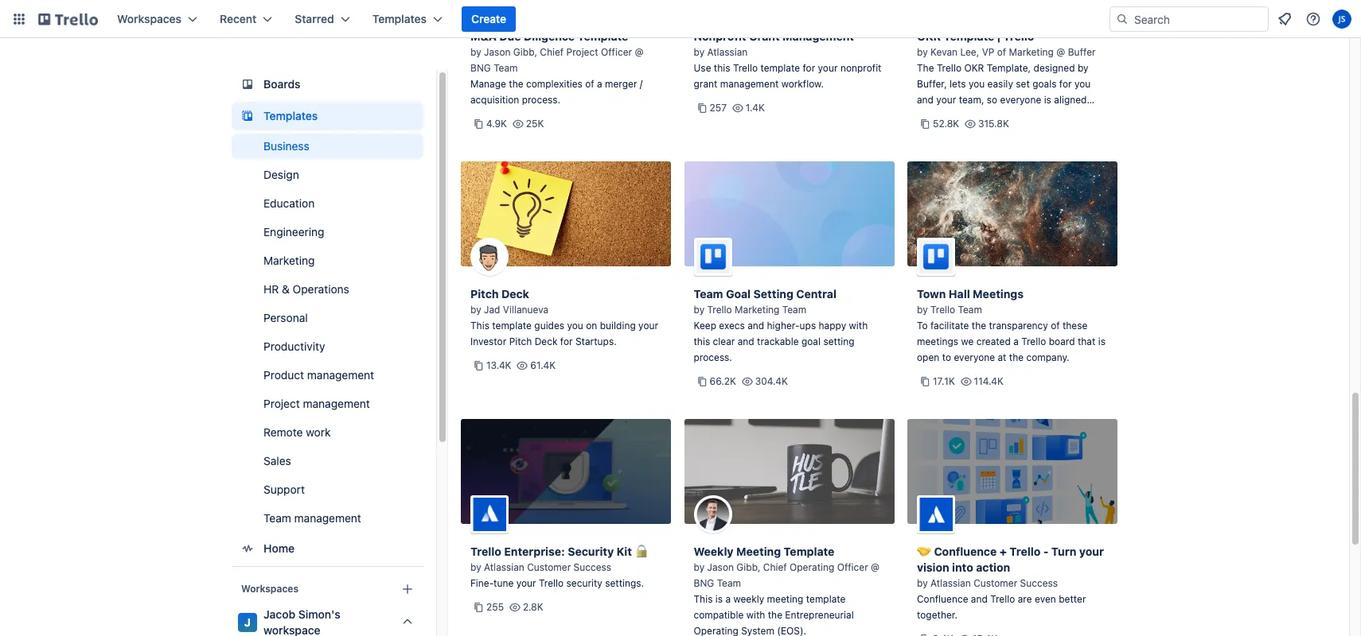 Task type: describe. For each thing, give the bounding box(es) containing it.
template inside pitch deck by jad villanueva this template guides you on building your investor pitch deck for startups.
[[492, 320, 532, 332]]

marketing inside 'link'
[[264, 254, 315, 268]]

remote work
[[264, 426, 331, 440]]

for inside the nonprofit grant management by atlassian use this trello template for your nonprofit grant management workflow.
[[803, 62, 815, 74]]

nonprofit
[[841, 62, 882, 74]]

trello inside the nonprofit grant management by atlassian use this trello template for your nonprofit grant management workflow.
[[733, 62, 758, 74]]

open information menu image
[[1306, 11, 1322, 27]]

board image
[[238, 75, 257, 94]]

meeting
[[767, 594, 804, 606]]

education link
[[232, 191, 424, 217]]

trello up fine-
[[471, 545, 501, 559]]

boards
[[264, 77, 301, 91]]

success inside 🤝 confluence + trello - turn your vision into action by atlassian customer success confluence and trello are even better together.
[[1020, 578, 1058, 590]]

process. for due
[[522, 94, 561, 106]]

town hall meetings by trello team to facilitate the transparency of these meetings we created a trello board that is open to everyone at the company.
[[917, 287, 1106, 364]]

management for product management
[[307, 369, 374, 382]]

your inside pitch deck by jad villanueva this template guides you on building your investor pitch deck for startups.
[[639, 320, 659, 332]]

for inside pitch deck by jad villanueva this template guides you on building your investor pitch deck for startups.
[[560, 336, 573, 348]]

marketing inside team goal setting central by trello marketing team keep execs and higher-ups happy with this clear and trackable goal setting process.
[[735, 304, 780, 316]]

0 vertical spatial confluence
[[934, 545, 997, 559]]

lee,
[[961, 46, 980, 58]]

-
[[1044, 545, 1049, 559]]

jad villanueva image
[[471, 238, 509, 276]]

weekly
[[694, 545, 734, 559]]

17.1k
[[933, 376, 955, 388]]

primary element
[[0, 0, 1362, 38]]

productivity link
[[232, 334, 424, 360]]

nonprofit
[[694, 29, 746, 43]]

goal
[[802, 336, 821, 348]]

create a workspace image
[[398, 580, 417, 600]]

with inside weekly meeting template by jason gibb, chief operating officer @ bng team this is a weekly meeting template compatible with the entrepreneurial operating system (eos).
[[747, 610, 765, 622]]

atlassian inside the nonprofit grant management by atlassian use this trello template for your nonprofit grant management workflow.
[[707, 46, 748, 58]]

hr & operations link
[[232, 277, 424, 303]]

template inside m&a due diligence template by jason gibb, chief project officer @ bng team manage the complexities of a merger / acquisition process.
[[578, 29, 629, 43]]

the inside 'okr template | trello by kevan lee, vp of marketing @ buffer the trello okr template, designed by buffer, lets you easily set goals for you and your team, so everyone is aligned towards the same objectives.'
[[956, 110, 970, 122]]

template,
[[987, 62, 1031, 74]]

114.4k
[[974, 376, 1004, 388]]

kevan
[[931, 46, 958, 58]]

starred button
[[285, 6, 360, 32]]

action
[[976, 561, 1010, 575]]

/
[[640, 78, 643, 90]]

jacob simon's workspace
[[264, 608, 341, 637]]

trello up the 2.8k
[[539, 578, 564, 590]]

of inside town hall meetings by trello team to facilitate the transparency of these meetings we created a trello board that is open to everyone at the company.
[[1051, 320, 1060, 332]]

buffer
[[1068, 46, 1096, 58]]

remote work link
[[232, 420, 424, 446]]

entrepreneurial
[[785, 610, 854, 622]]

workspaces button
[[107, 6, 207, 32]]

🔒
[[635, 545, 649, 559]]

the right at
[[1009, 352, 1024, 364]]

building
[[600, 320, 636, 332]]

jason gibb, chief operating officer @ bng team image
[[694, 496, 732, 534]]

is inside 'okr template | trello by kevan lee, vp of marketing @ buffer the trello okr template, designed by buffer, lets you easily set goals for you and your team, so everyone is aligned towards the same objectives.'
[[1044, 94, 1052, 106]]

open
[[917, 352, 940, 364]]

sales
[[264, 455, 291, 468]]

are
[[1018, 594, 1032, 606]]

settings.
[[605, 578, 644, 590]]

bng inside weekly meeting template by jason gibb, chief operating officer @ bng team this is a weekly meeting template compatible with the entrepreneurial operating system (eos).
[[694, 578, 714, 590]]

everyone inside town hall meetings by trello team to facilitate the transparency of these meetings we created a trello board that is open to everyone at the company.
[[954, 352, 995, 364]]

management for project management
[[303, 397, 370, 411]]

complexities
[[526, 78, 583, 90]]

304.4k
[[755, 376, 788, 388]]

templates link
[[232, 102, 424, 131]]

vp
[[982, 46, 995, 58]]

investor
[[471, 336, 507, 348]]

trello left -
[[1010, 545, 1041, 559]]

trello left are
[[991, 594, 1015, 606]]

nonprofit grant management by atlassian use this trello template for your nonprofit grant management workflow.
[[694, 29, 882, 90]]

team down support
[[264, 512, 291, 526]]

1 vertical spatial confluence
[[917, 594, 969, 606]]

0 horizontal spatial okr
[[917, 29, 941, 43]]

template inside the nonprofit grant management by atlassian use this trello template for your nonprofit grant management workflow.
[[761, 62, 800, 74]]

🤝 confluence + trello - turn your vision into action by atlassian customer success confluence and trello are even better together.
[[917, 545, 1104, 622]]

|
[[998, 29, 1001, 43]]

on
[[586, 320, 597, 332]]

of inside 'okr template | trello by kevan lee, vp of marketing @ buffer the trello okr template, designed by buffer, lets you easily set goals for you and your team, so everyone is aligned towards the same objectives.'
[[997, 46, 1007, 58]]

by up the the
[[917, 46, 928, 58]]

0 horizontal spatial pitch
[[471, 287, 499, 301]]

jason inside weekly meeting template by jason gibb, chief operating officer @ bng team this is a weekly meeting template compatible with the entrepreneurial operating system (eos).
[[707, 562, 734, 574]]

team goal setting central by trello marketing team keep execs and higher-ups happy with this clear and trackable goal setting process.
[[694, 287, 868, 364]]

workflow.
[[782, 78, 824, 90]]

by inside 🤝 confluence + trello - turn your vision into action by atlassian customer success confluence and trello are even better together.
[[917, 578, 928, 590]]

your inside 'okr template | trello by kevan lee, vp of marketing @ buffer the trello okr template, designed by buffer, lets you easily set goals for you and your team, so everyone is aligned towards the same objectives.'
[[937, 94, 957, 106]]

acquisition
[[471, 94, 519, 106]]

setting
[[754, 287, 794, 301]]

255
[[486, 602, 504, 614]]

your inside the nonprofit grant management by atlassian use this trello template for your nonprofit grant management workflow.
[[818, 62, 838, 74]]

workspaces inside popup button
[[117, 12, 182, 25]]

operations
[[293, 283, 349, 296]]

team inside town hall meetings by trello team to facilitate the transparency of these meetings we created a trello board that is open to everyone at the company.
[[958, 304, 982, 316]]

team,
[[959, 94, 984, 106]]

257
[[710, 102, 727, 114]]

bng inside m&a due diligence template by jason gibb, chief project officer @ bng team manage the complexities of a merger / acquisition process.
[[471, 62, 491, 74]]

starred
[[295, 12, 334, 25]]

back to home image
[[38, 6, 98, 32]]

vision
[[917, 561, 950, 575]]

higher-
[[767, 320, 800, 332]]

and right execs at the bottom of the page
[[748, 320, 765, 332]]

of inside m&a due diligence template by jason gibb, chief project officer @ bng team manage the complexities of a merger / acquisition process.
[[585, 78, 595, 90]]

everyone inside 'okr template | trello by kevan lee, vp of marketing @ buffer the trello okr template, designed by buffer, lets you easily set goals for you and your team, so everyone is aligned towards the same objectives.'
[[1000, 94, 1042, 106]]

templates button
[[363, 6, 452, 32]]

by inside trello enterprise: security kit 🔒 by atlassian customer success fine-tune your trello security settings.
[[471, 562, 481, 574]]

and inside 'okr template | trello by kevan lee, vp of marketing @ buffer the trello okr template, designed by buffer, lets you easily set goals for you and your team, so everyone is aligned towards the same objectives.'
[[917, 94, 934, 106]]

52.8k
[[933, 118, 960, 130]]

boards link
[[232, 70, 424, 99]]

1 horizontal spatial workspaces
[[241, 584, 299, 596]]

atlassian customer success image
[[917, 496, 955, 534]]

trello up "facilitate"
[[931, 304, 956, 316]]

is inside town hall meetings by trello team to facilitate the transparency of these meetings we created a trello board that is open to everyone at the company.
[[1099, 336, 1106, 348]]

town
[[917, 287, 946, 301]]

customer inside 🤝 confluence + trello - turn your vision into action by atlassian customer success confluence and trello are even better together.
[[974, 578, 1018, 590]]

kit
[[617, 545, 632, 559]]

so
[[987, 94, 998, 106]]

@ inside weekly meeting template by jason gibb, chief operating officer @ bng team this is a weekly meeting template compatible with the entrepreneurial operating system (eos).
[[871, 562, 880, 574]]

happy
[[819, 320, 847, 332]]

trello inside team goal setting central by trello marketing team keep execs and higher-ups happy with this clear and trackable goal setting process.
[[707, 304, 732, 316]]

that
[[1078, 336, 1096, 348]]

clear
[[713, 336, 735, 348]]

by down buffer
[[1078, 62, 1089, 74]]

sales link
[[232, 449, 424, 475]]

manage
[[471, 78, 506, 90]]

m&a due diligence template by jason gibb, chief project officer @ bng team manage the complexities of a merger / acquisition process.
[[471, 29, 644, 106]]

company.
[[1027, 352, 1070, 364]]

productivity
[[264, 340, 325, 354]]

team up higher-
[[783, 304, 807, 316]]

13.4k
[[486, 360, 512, 372]]

goals
[[1033, 78, 1057, 90]]

1 vertical spatial operating
[[694, 626, 739, 637]]

engineering
[[264, 225, 324, 239]]

business link
[[232, 134, 424, 159]]

team inside weekly meeting template by jason gibb, chief operating officer @ bng team this is a weekly meeting template compatible with the entrepreneurial operating system (eos).
[[717, 578, 741, 590]]

remote
[[264, 426, 303, 440]]

template board image
[[238, 107, 257, 126]]

🤝
[[917, 545, 932, 559]]

gibb, inside m&a due diligence template by jason gibb, chief project officer @ bng team manage the complexities of a merger / acquisition process.
[[513, 46, 537, 58]]

atlassian inside trello enterprise: security kit 🔒 by atlassian customer success fine-tune your trello security settings.
[[484, 562, 525, 574]]

trello right |
[[1004, 29, 1034, 43]]

chief inside weekly meeting template by jason gibb, chief operating officer @ bng team this is a weekly meeting template compatible with the entrepreneurial operating system (eos).
[[763, 562, 787, 574]]

atlassian customer success image
[[471, 496, 509, 534]]

customer inside trello enterprise: security kit 🔒 by atlassian customer success fine-tune your trello security settings.
[[527, 562, 571, 574]]

templates inside popup button
[[372, 12, 427, 25]]

66.2k
[[710, 376, 736, 388]]

0 notifications image
[[1276, 10, 1295, 29]]

@ for okr template | trello
[[1057, 46, 1066, 58]]

+
[[1000, 545, 1007, 559]]



Task type: vqa. For each thing, say whether or not it's contained in the screenshot.
Z
no



Task type: locate. For each thing, give the bounding box(es) containing it.
the up acquisition at the left of the page
[[509, 78, 524, 90]]

we
[[961, 336, 974, 348]]

your inside trello enterprise: security kit 🔒 by atlassian customer success fine-tune your trello security settings.
[[517, 578, 536, 590]]

for inside 'okr template | trello by kevan lee, vp of marketing @ buffer the trello okr template, designed by buffer, lets you easily set goals for you and your team, so everyone is aligned towards the same objectives.'
[[1060, 78, 1072, 90]]

by inside the nonprofit grant management by atlassian use this trello template for your nonprofit grant management workflow.
[[694, 46, 705, 58]]

templates up business
[[264, 109, 318, 123]]

template down 'villanueva'
[[492, 320, 532, 332]]

1 horizontal spatial deck
[[535, 336, 558, 348]]

0 vertical spatial operating
[[790, 562, 835, 574]]

security
[[568, 545, 614, 559]]

1 vertical spatial process.
[[694, 352, 732, 364]]

1 vertical spatial okr
[[965, 62, 984, 74]]

by up to
[[917, 304, 928, 316]]

2 vertical spatial a
[[726, 594, 731, 606]]

jacob
[[264, 608, 296, 622]]

officer up the merger in the top left of the page
[[601, 46, 632, 58]]

the down team,
[[956, 110, 970, 122]]

2 vertical spatial of
[[1051, 320, 1060, 332]]

1 vertical spatial customer
[[974, 578, 1018, 590]]

@ inside 'okr template | trello by kevan lee, vp of marketing @ buffer the trello okr template, designed by buffer, lets you easily set goals for you and your team, so everyone is aligned towards the same objectives.'
[[1057, 46, 1066, 58]]

everyone down set
[[1000, 94, 1042, 106]]

home link
[[232, 535, 424, 564]]

weekly meeting template by jason gibb, chief operating officer @ bng team this is a weekly meeting template compatible with the entrepreneurial operating system (eos).
[[694, 545, 880, 637]]

0 horizontal spatial is
[[716, 594, 723, 606]]

0 vertical spatial template
[[761, 62, 800, 74]]

trello
[[1004, 29, 1034, 43], [733, 62, 758, 74], [937, 62, 962, 74], [707, 304, 732, 316], [931, 304, 956, 316], [1022, 336, 1046, 348], [471, 545, 501, 559], [1010, 545, 1041, 559], [539, 578, 564, 590], [991, 594, 1015, 606]]

process. down "complexities"
[[522, 94, 561, 106]]

4.9k
[[486, 118, 507, 130]]

a inside weekly meeting template by jason gibb, chief operating officer @ bng team this is a weekly meeting template compatible with the entrepreneurial operating system (eos).
[[726, 594, 731, 606]]

project up remote
[[264, 397, 300, 411]]

1 vertical spatial of
[[585, 78, 595, 90]]

template up entrepreneurial at the right bottom of the page
[[806, 594, 846, 606]]

is up compatible
[[716, 594, 723, 606]]

management for team management
[[294, 512, 361, 526]]

@ left vision
[[871, 562, 880, 574]]

team management link
[[232, 506, 424, 532]]

1 horizontal spatial okr
[[965, 62, 984, 74]]

1.4k
[[746, 102, 765, 114]]

created
[[977, 336, 1011, 348]]

deck down guides
[[535, 336, 558, 348]]

together.
[[917, 610, 958, 622]]

1 horizontal spatial project
[[567, 46, 598, 58]]

keep
[[694, 320, 717, 332]]

0 horizontal spatial this
[[694, 336, 710, 348]]

use
[[694, 62, 711, 74]]

this inside pitch deck by jad villanueva this template guides you on building your investor pitch deck for startups.
[[471, 320, 490, 332]]

gibb,
[[513, 46, 537, 58], [737, 562, 761, 574]]

template inside weekly meeting template by jason gibb, chief operating officer @ bng team this is a weekly meeting template compatible with the entrepreneurial operating system (eos).
[[806, 594, 846, 606]]

1 vertical spatial is
[[1099, 336, 1106, 348]]

chief down meeting
[[763, 562, 787, 574]]

create
[[471, 12, 507, 25]]

pitch
[[471, 287, 499, 301], [509, 336, 532, 348]]

1 vertical spatial for
[[1060, 78, 1072, 90]]

and down "buffer,"
[[917, 94, 934, 106]]

design link
[[232, 162, 424, 188]]

the inside weekly meeting template by jason gibb, chief operating officer @ bng team this is a weekly meeting template compatible with the entrepreneurial operating system (eos).
[[768, 610, 783, 622]]

deck
[[502, 287, 529, 301], [535, 336, 558, 348]]

0 horizontal spatial customer
[[527, 562, 571, 574]]

for down guides
[[560, 336, 573, 348]]

and
[[917, 94, 934, 106], [748, 320, 765, 332], [738, 336, 755, 348], [971, 594, 988, 606]]

goal
[[726, 287, 751, 301]]

officer up entrepreneurial at the right bottom of the page
[[837, 562, 868, 574]]

is right that
[[1099, 336, 1106, 348]]

2 horizontal spatial template
[[806, 594, 846, 606]]

0 vertical spatial pitch
[[471, 287, 499, 301]]

by down vision
[[917, 578, 928, 590]]

0 horizontal spatial atlassian
[[484, 562, 525, 574]]

merger
[[605, 78, 637, 90]]

1 horizontal spatial a
[[726, 594, 731, 606]]

atlassian inside 🤝 confluence + trello - turn your vision into action by atlassian customer success confluence and trello are even better together.
[[931, 578, 971, 590]]

by inside pitch deck by jad villanueva this template guides you on building your investor pitch deck for startups.
[[471, 304, 481, 316]]

and down execs at the bottom of the page
[[738, 336, 755, 348]]

0 vertical spatial customer
[[527, 562, 571, 574]]

template inside 'okr template | trello by kevan lee, vp of marketing @ buffer the trello okr template, designed by buffer, lets you easily set goals for you and your team, so everyone is aligned towards the same objectives.'
[[944, 29, 995, 43]]

easily
[[988, 78, 1014, 90]]

1 horizontal spatial this
[[694, 594, 713, 606]]

meetings
[[917, 336, 959, 348]]

0 horizontal spatial template
[[492, 320, 532, 332]]

with up system
[[747, 610, 765, 622]]

marketing inside 'okr template | trello by kevan lee, vp of marketing @ buffer the trello okr template, designed by buffer, lets you easily set goals for you and your team, so everyone is aligned towards the same objectives.'
[[1009, 46, 1054, 58]]

this
[[714, 62, 731, 74], [694, 336, 710, 348]]

pitch right investor
[[509, 336, 532, 348]]

1 horizontal spatial gibb,
[[737, 562, 761, 574]]

@ inside m&a due diligence template by jason gibb, chief project officer @ bng team manage the complexities of a merger / acquisition process.
[[635, 46, 644, 58]]

0 vertical spatial a
[[597, 78, 602, 90]]

even
[[1035, 594, 1056, 606]]

1 horizontal spatial officer
[[837, 562, 868, 574]]

1 vertical spatial this
[[694, 336, 710, 348]]

1 vertical spatial with
[[747, 610, 765, 622]]

your right 'turn'
[[1080, 545, 1104, 559]]

by inside town hall meetings by trello team to facilitate the transparency of these meetings we created a trello board that is open to everyone at the company.
[[917, 304, 928, 316]]

1 vertical spatial gibb,
[[737, 562, 761, 574]]

@
[[635, 46, 644, 58], [1057, 46, 1066, 58], [871, 562, 880, 574]]

0 horizontal spatial this
[[471, 320, 490, 332]]

you up the aligned
[[1075, 78, 1091, 90]]

0 vertical spatial this
[[714, 62, 731, 74]]

grant
[[749, 29, 780, 43]]

you up team,
[[969, 78, 985, 90]]

marketing up &
[[264, 254, 315, 268]]

this up compatible
[[694, 594, 713, 606]]

1 horizontal spatial template
[[784, 545, 835, 559]]

jacob simon (jacobsimon16) image
[[1333, 10, 1352, 29]]

by left jad at the left
[[471, 304, 481, 316]]

better
[[1059, 594, 1086, 606]]

@ up designed at top
[[1057, 46, 1066, 58]]

0 vertical spatial templates
[[372, 12, 427, 25]]

search image
[[1116, 13, 1129, 25]]

2 horizontal spatial you
[[1075, 78, 1091, 90]]

2 horizontal spatial atlassian
[[931, 578, 971, 590]]

1 vertical spatial atlassian
[[484, 562, 525, 574]]

0 horizontal spatial templates
[[264, 109, 318, 123]]

this
[[471, 320, 490, 332], [694, 594, 713, 606]]

1 vertical spatial deck
[[535, 336, 558, 348]]

gibb, inside weekly meeting template by jason gibb, chief operating officer @ bng team this is a weekly meeting template compatible with the entrepreneurial operating system (eos).
[[737, 562, 761, 574]]

a inside town hall meetings by trello team to facilitate the transparency of these meetings we created a trello board that is open to everyone at the company.
[[1014, 336, 1019, 348]]

1 vertical spatial workspaces
[[241, 584, 299, 596]]

0 horizontal spatial deck
[[502, 287, 529, 301]]

management down product management link
[[303, 397, 370, 411]]

of up the board
[[1051, 320, 1060, 332]]

bng
[[471, 62, 491, 74], [694, 578, 714, 590]]

management inside the nonprofit grant management by atlassian use this trello template for your nonprofit grant management workflow.
[[720, 78, 779, 90]]

trackable
[[757, 336, 799, 348]]

templates right the starred popup button at the top left
[[372, 12, 427, 25]]

is down goals
[[1044, 94, 1052, 106]]

2 vertical spatial for
[[560, 336, 573, 348]]

gibb, down meeting
[[737, 562, 761, 574]]

this right use
[[714, 62, 731, 74]]

0 vertical spatial deck
[[502, 287, 529, 301]]

project inside m&a due diligence template by jason gibb, chief project officer @ bng team manage the complexities of a merger / acquisition process.
[[567, 46, 598, 58]]

process. inside team goal setting central by trello marketing team keep execs and higher-ups happy with this clear and trackable goal setting process.
[[694, 352, 732, 364]]

1 horizontal spatial you
[[969, 78, 985, 90]]

0 vertical spatial gibb,
[[513, 46, 537, 58]]

a inside m&a due diligence template by jason gibb, chief project officer @ bng team manage the complexities of a merger / acquisition process.
[[597, 78, 602, 90]]

trello marketing team image
[[694, 238, 732, 276]]

process. inside m&a due diligence template by jason gibb, chief project officer @ bng team manage the complexities of a merger / acquisition process.
[[522, 94, 561, 106]]

the
[[917, 62, 934, 74]]

trello up execs at the bottom of the page
[[707, 304, 732, 316]]

0 vertical spatial bng
[[471, 62, 491, 74]]

process. for goal
[[694, 352, 732, 364]]

1 horizontal spatial process.
[[694, 352, 732, 364]]

0 horizontal spatial everyone
[[954, 352, 995, 364]]

template inside weekly meeting template by jason gibb, chief operating officer @ bng team this is a weekly meeting template compatible with the entrepreneurial operating system (eos).
[[784, 545, 835, 559]]

0 vertical spatial workspaces
[[117, 12, 182, 25]]

marketing up template,
[[1009, 46, 1054, 58]]

atlassian down "into"
[[931, 578, 971, 590]]

team inside m&a due diligence template by jason gibb, chief project officer @ bng team manage the complexities of a merger / acquisition process.
[[494, 62, 518, 74]]

business
[[264, 139, 309, 153]]

meetings
[[973, 287, 1024, 301]]

process. down clear
[[694, 352, 732, 364]]

1 horizontal spatial success
[[1020, 578, 1058, 590]]

0 horizontal spatial bng
[[471, 62, 491, 74]]

success
[[574, 562, 611, 574], [1020, 578, 1058, 590]]

2 vertical spatial is
[[716, 594, 723, 606]]

jason down weekly
[[707, 562, 734, 574]]

due
[[500, 29, 521, 43]]

work
[[306, 426, 331, 440]]

1 horizontal spatial with
[[849, 320, 868, 332]]

team management
[[264, 512, 361, 526]]

a left the merger in the top left of the page
[[597, 78, 602, 90]]

customer down action
[[974, 578, 1018, 590]]

1 vertical spatial chief
[[763, 562, 787, 574]]

to
[[942, 352, 951, 364]]

1 horizontal spatial for
[[803, 62, 815, 74]]

m&a
[[471, 29, 497, 43]]

a down transparency
[[1014, 336, 1019, 348]]

0 vertical spatial atlassian
[[707, 46, 748, 58]]

weekly
[[734, 594, 765, 606]]

product management link
[[232, 363, 424, 389]]

1 horizontal spatial of
[[997, 46, 1007, 58]]

officer inside m&a due diligence template by jason gibb, chief project officer @ bng team manage the complexities of a merger / acquisition process.
[[601, 46, 632, 58]]

a up compatible
[[726, 594, 731, 606]]

0 vertical spatial process.
[[522, 94, 561, 106]]

1 horizontal spatial everyone
[[1000, 94, 1042, 106]]

the
[[509, 78, 524, 90], [956, 110, 970, 122], [972, 320, 987, 332], [1009, 352, 1024, 364], [768, 610, 783, 622]]

2 horizontal spatial is
[[1099, 336, 1106, 348]]

Search field
[[1129, 7, 1268, 31]]

j
[[244, 616, 251, 630]]

0 horizontal spatial operating
[[694, 626, 739, 637]]

recent button
[[210, 6, 282, 32]]

confluence up together.
[[917, 594, 969, 606]]

trello up the company.
[[1022, 336, 1046, 348]]

security
[[567, 578, 603, 590]]

&
[[282, 283, 290, 296]]

hr & operations
[[264, 283, 349, 296]]

workspace
[[264, 624, 321, 637]]

pitch up jad at the left
[[471, 287, 499, 301]]

okr up kevan
[[917, 29, 941, 43]]

by inside weekly meeting template by jason gibb, chief operating officer @ bng team this is a weekly meeting template compatible with the entrepreneurial operating system (eos).
[[694, 562, 705, 574]]

1 horizontal spatial marketing
[[735, 304, 780, 316]]

the inside m&a due diligence template by jason gibb, chief project officer @ bng team manage the complexities of a merger / acquisition process.
[[509, 78, 524, 90]]

team down hall
[[958, 304, 982, 316]]

create button
[[462, 6, 516, 32]]

trello down kevan
[[937, 62, 962, 74]]

design
[[264, 168, 299, 182]]

0 horizontal spatial template
[[578, 29, 629, 43]]

at
[[998, 352, 1007, 364]]

(eos).
[[777, 626, 807, 637]]

1 horizontal spatial templates
[[372, 12, 427, 25]]

operating up the meeting
[[790, 562, 835, 574]]

by up keep
[[694, 304, 705, 316]]

trello enterprise: security kit 🔒 by atlassian customer success fine-tune your trello security settings.
[[471, 545, 649, 590]]

team up "weekly"
[[717, 578, 741, 590]]

1 horizontal spatial @
[[871, 562, 880, 574]]

confluence up "into"
[[934, 545, 997, 559]]

the up we
[[972, 320, 987, 332]]

by down m&a
[[471, 46, 481, 58]]

recent
[[220, 12, 257, 25]]

@ up /
[[635, 46, 644, 58]]

0 vertical spatial project
[[567, 46, 598, 58]]

chief inside m&a due diligence template by jason gibb, chief project officer @ bng team manage the complexities of a merger / acquisition process.
[[540, 46, 564, 58]]

0 vertical spatial with
[[849, 320, 868, 332]]

0 horizontal spatial gibb,
[[513, 46, 537, 58]]

management down support link
[[294, 512, 361, 526]]

1 horizontal spatial customer
[[974, 578, 1018, 590]]

jason inside m&a due diligence template by jason gibb, chief project officer @ bng team manage the complexities of a merger / acquisition process.
[[484, 46, 511, 58]]

0 horizontal spatial chief
[[540, 46, 564, 58]]

and inside 🤝 confluence + trello - turn your vision into action by atlassian customer success confluence and trello are even better together.
[[971, 594, 988, 606]]

set
[[1016, 78, 1030, 90]]

chief down diligence
[[540, 46, 564, 58]]

success down "security"
[[574, 562, 611, 574]]

0 vertical spatial success
[[574, 562, 611, 574]]

1 horizontal spatial template
[[761, 62, 800, 74]]

this inside the nonprofit grant management by atlassian use this trello template for your nonprofit grant management workflow.
[[714, 62, 731, 74]]

2 horizontal spatial marketing
[[1009, 46, 1054, 58]]

2 horizontal spatial template
[[944, 29, 995, 43]]

@ for m&a due diligence template
[[635, 46, 644, 58]]

you
[[969, 78, 985, 90], [1075, 78, 1091, 90], [567, 320, 584, 332]]

marketing link
[[232, 248, 424, 274]]

everyone down we
[[954, 352, 995, 364]]

your inside 🤝 confluence + trello - turn your vision into action by atlassian customer success confluence and trello are even better together.
[[1080, 545, 1104, 559]]

by down weekly
[[694, 562, 705, 574]]

atlassian down nonprofit
[[707, 46, 748, 58]]

0 vertical spatial jason
[[484, 46, 511, 58]]

trello down grant
[[733, 62, 758, 74]]

0 horizontal spatial @
[[635, 46, 644, 58]]

management down productivity link
[[307, 369, 374, 382]]

1 vertical spatial a
[[1014, 336, 1019, 348]]

1 vertical spatial templates
[[264, 109, 318, 123]]

home image
[[238, 540, 257, 559]]

tune
[[494, 578, 514, 590]]

this up investor
[[471, 320, 490, 332]]

system
[[741, 626, 775, 637]]

atlassian up tune
[[484, 562, 525, 574]]

2.8k
[[523, 602, 544, 614]]

the down the meeting
[[768, 610, 783, 622]]

this inside weekly meeting template by jason gibb, chief operating officer @ bng team this is a weekly meeting template compatible with the entrepreneurial operating system (eos).
[[694, 594, 713, 606]]

this inside team goal setting central by trello marketing team keep execs and higher-ups happy with this clear and trackable goal setting process.
[[694, 336, 710, 348]]

by inside team goal setting central by trello marketing team keep execs and higher-ups happy with this clear and trackable goal setting process.
[[694, 304, 705, 316]]

0 horizontal spatial you
[[567, 320, 584, 332]]

0 vertical spatial of
[[997, 46, 1007, 58]]

2 vertical spatial atlassian
[[931, 578, 971, 590]]

jason down due
[[484, 46, 511, 58]]

with inside team goal setting central by trello marketing team keep execs and higher-ups happy with this clear and trackable goal setting process.
[[849, 320, 868, 332]]

you inside pitch deck by jad villanueva this template guides you on building your investor pitch deck for startups.
[[567, 320, 584, 332]]

team left goal
[[694, 287, 723, 301]]

by inside m&a due diligence template by jason gibb, chief project officer @ bng team manage the complexities of a merger / acquisition process.
[[471, 46, 481, 58]]

bng up manage
[[471, 62, 491, 74]]

transparency
[[989, 320, 1048, 332]]

for up workflow.
[[803, 62, 815, 74]]

and down action
[[971, 594, 988, 606]]

1 vertical spatial officer
[[837, 562, 868, 574]]

0 horizontal spatial for
[[560, 336, 573, 348]]

1 vertical spatial pitch
[[509, 336, 532, 348]]

0 horizontal spatial a
[[597, 78, 602, 90]]

trello team image
[[917, 238, 955, 276]]

of right vp
[[997, 46, 1007, 58]]

0 vertical spatial is
[[1044, 94, 1052, 106]]

meeting
[[737, 545, 781, 559]]

personal link
[[232, 306, 424, 331]]

education
[[264, 197, 315, 210]]

2 horizontal spatial for
[[1060, 78, 1072, 90]]

this down keep
[[694, 336, 710, 348]]

into
[[952, 561, 974, 575]]

with up setting
[[849, 320, 868, 332]]

by up fine-
[[471, 562, 481, 574]]

deck up 'villanueva'
[[502, 287, 529, 301]]

61.4k
[[531, 360, 556, 372]]

template up workflow.
[[761, 62, 800, 74]]

template up lee,
[[944, 29, 995, 43]]

template up the merger in the top left of the page
[[578, 29, 629, 43]]

0 vertical spatial everyone
[[1000, 94, 1042, 106]]

project down diligence
[[567, 46, 598, 58]]

facilitate
[[931, 320, 969, 332]]

0 horizontal spatial success
[[574, 562, 611, 574]]

success up even at the right of page
[[1020, 578, 1058, 590]]

team up manage
[[494, 62, 518, 74]]

bng down weekly
[[694, 578, 714, 590]]

of left the merger in the top left of the page
[[585, 78, 595, 90]]

2 vertical spatial marketing
[[735, 304, 780, 316]]

these
[[1063, 320, 1088, 332]]

officer inside weekly meeting template by jason gibb, chief operating officer @ bng team this is a weekly meeting template compatible with the entrepreneurial operating system (eos).
[[837, 562, 868, 574]]

1 vertical spatial project
[[264, 397, 300, 411]]

product
[[264, 369, 304, 382]]

1 vertical spatial template
[[492, 320, 532, 332]]

1 horizontal spatial is
[[1044, 94, 1052, 106]]

success inside trello enterprise: security kit 🔒 by atlassian customer success fine-tune your trello security settings.
[[574, 562, 611, 574]]

by
[[471, 46, 481, 58], [694, 46, 705, 58], [917, 46, 928, 58], [1078, 62, 1089, 74], [471, 304, 481, 316], [694, 304, 705, 316], [917, 304, 928, 316], [471, 562, 481, 574], [694, 562, 705, 574], [917, 578, 928, 590]]

0 vertical spatial officer
[[601, 46, 632, 58]]

your right building
[[639, 320, 659, 332]]

project
[[567, 46, 598, 58], [264, 397, 300, 411]]

of
[[997, 46, 1007, 58], [585, 78, 595, 90], [1051, 320, 1060, 332]]

2 horizontal spatial a
[[1014, 336, 1019, 348]]

0 horizontal spatial project
[[264, 397, 300, 411]]

okr down lee,
[[965, 62, 984, 74]]

is inside weekly meeting template by jason gibb, chief operating officer @ bng team this is a weekly meeting template compatible with the entrepreneurial operating system (eos).
[[716, 594, 723, 606]]

for up the aligned
[[1060, 78, 1072, 90]]

1 horizontal spatial jason
[[707, 562, 734, 574]]



